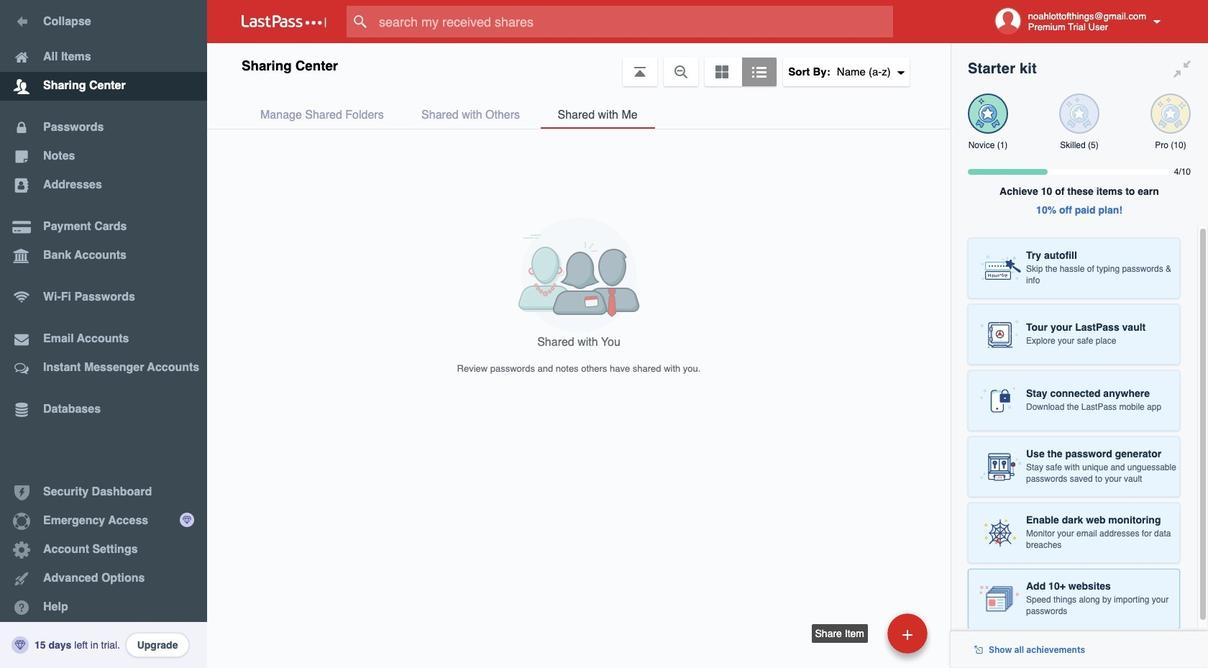 Task type: describe. For each thing, give the bounding box(es) containing it.
search my received shares text field
[[347, 6, 922, 37]]

main navigation navigation
[[0, 0, 207, 668]]



Task type: vqa. For each thing, say whether or not it's contained in the screenshot.
"password field"
no



Task type: locate. For each thing, give the bounding box(es) containing it.
new item navigation
[[812, 609, 937, 668]]

lastpass image
[[242, 15, 327, 28]]

Search search field
[[347, 6, 922, 37]]

vault options navigation
[[207, 43, 951, 86]]



